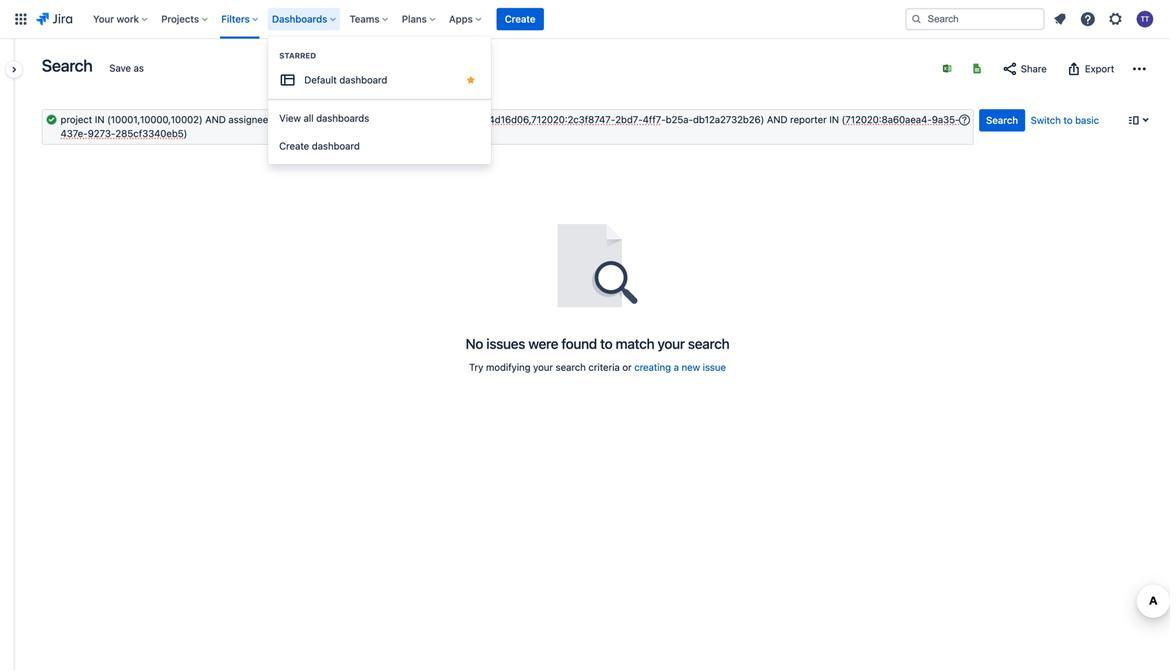 Task type: locate. For each thing, give the bounding box(es) containing it.
projects
[[161, 13, 199, 25]]

your
[[658, 336, 685, 352], [533, 362, 553, 373]]

0 vertical spatial create
[[505, 13, 536, 25]]

1 vertical spatial to
[[600, 336, 613, 352]]

search down found
[[556, 362, 586, 373]]

main content
[[14, 39, 1170, 671]]

your work
[[93, 13, 139, 25]]

create for create
[[505, 13, 536, 25]]

0 vertical spatial search
[[42, 56, 93, 75]]

share
[[1021, 63, 1047, 75]]

your down were
[[533, 362, 553, 373]]

dashboard down dashboards on the top of the page
[[312, 140, 360, 152]]

to left basic
[[1064, 115, 1073, 126]]

1 vertical spatial create
[[279, 140, 309, 152]]

1 horizontal spatial to
[[1064, 115, 1073, 126]]

more actions image
[[1133, 61, 1146, 77]]

create down view
[[279, 140, 309, 152]]

your up a
[[658, 336, 685, 352]]

0 vertical spatial your
[[658, 336, 685, 352]]

dashboards button
[[268, 8, 341, 30]]

banner
[[0, 0, 1170, 39]]

search inside button
[[986, 115, 1018, 126]]

search
[[42, 56, 93, 75], [986, 115, 1018, 126]]

default
[[304, 74, 337, 86]]

search image
[[911, 14, 922, 25]]

0 horizontal spatial create
[[279, 140, 309, 152]]

Search field
[[906, 8, 1045, 30]]

0 vertical spatial search
[[688, 336, 730, 352]]

search left switch
[[986, 115, 1018, 126]]

1 horizontal spatial search
[[986, 115, 1018, 126]]

new
[[682, 362, 700, 373]]

1 horizontal spatial your
[[658, 336, 685, 352]]

dashboard image
[[279, 72, 296, 88]]

1 vertical spatial your
[[533, 362, 553, 373]]

apps
[[449, 13, 473, 25]]

1 vertical spatial dashboard
[[312, 140, 360, 152]]

search up issue
[[688, 336, 730, 352]]

0 vertical spatial to
[[1064, 115, 1073, 126]]

search right sidebar navigation icon
[[42, 56, 93, 75]]

create dashboard
[[279, 140, 360, 152]]

creating
[[634, 362, 671, 373]]

create dashboard button
[[268, 132, 491, 160]]

projects button
[[157, 8, 213, 30]]

default dashboard
[[304, 74, 387, 86]]

dashboard for create dashboard
[[312, 140, 360, 152]]

were
[[528, 336, 558, 352]]

open in google sheets image
[[972, 63, 983, 74]]

0 horizontal spatial search
[[42, 56, 93, 75]]

dashboard down starred heading
[[339, 74, 387, 86]]

create for create dashboard
[[279, 140, 309, 152]]

work
[[117, 13, 139, 25]]

plans
[[402, 13, 427, 25]]

0 horizontal spatial your
[[533, 362, 553, 373]]

default dashboard link
[[268, 65, 491, 95]]

dashboards
[[316, 112, 369, 124]]

to
[[1064, 115, 1073, 126], [600, 336, 613, 352]]

filters button
[[217, 8, 264, 30]]

primary element
[[8, 0, 894, 39]]

sidebar navigation image
[[0, 56, 31, 84]]

create inside create dashboard button
[[279, 140, 309, 152]]

search
[[688, 336, 730, 352], [556, 362, 586, 373]]

star default dashboard image
[[465, 75, 476, 86]]

to up criteria
[[600, 336, 613, 352]]

create inside create button
[[505, 13, 536, 25]]

1 vertical spatial search
[[986, 115, 1018, 126]]

export button
[[1059, 58, 1121, 80]]

None text field
[[42, 109, 974, 145]]

save as button
[[102, 57, 151, 79]]

no
[[466, 336, 483, 352]]

dashboard inside button
[[312, 140, 360, 152]]

create right "apps" popup button
[[505, 13, 536, 25]]

dashboard for default dashboard
[[339, 74, 387, 86]]

1 horizontal spatial search
[[688, 336, 730, 352]]

match
[[616, 336, 655, 352]]

1 vertical spatial search
[[556, 362, 586, 373]]

create
[[505, 13, 536, 25], [279, 140, 309, 152]]

as
[[134, 62, 144, 74]]

view all dashboards link
[[268, 104, 491, 132]]

1 horizontal spatial create
[[505, 13, 536, 25]]

filters
[[221, 13, 250, 25]]

open in microsoft excel image
[[942, 63, 953, 74]]

0 vertical spatial dashboard
[[339, 74, 387, 86]]

dashboard
[[339, 74, 387, 86], [312, 140, 360, 152]]

jira image
[[36, 11, 72, 28], [36, 11, 72, 28]]



Task type: vqa. For each thing, say whether or not it's contained in the screenshot.
Starred
yes



Task type: describe. For each thing, give the bounding box(es) containing it.
view
[[279, 112, 301, 124]]

your
[[93, 13, 114, 25]]

view all dashboards
[[279, 112, 369, 124]]

try modifying your search criteria or creating a new issue
[[469, 362, 726, 373]]

save
[[109, 62, 131, 74]]

save as
[[109, 62, 144, 74]]

switch
[[1031, 115, 1061, 126]]

switch to basic link
[[1031, 115, 1099, 126]]

appswitcher icon image
[[13, 11, 29, 28]]

your profile and settings image
[[1137, 11, 1154, 28]]

issue
[[703, 362, 726, 373]]

switch to basic
[[1031, 115, 1099, 126]]

export
[[1085, 63, 1115, 75]]

all
[[304, 112, 314, 124]]

share link
[[995, 58, 1054, 80]]

0 horizontal spatial to
[[600, 336, 613, 352]]

starred
[[279, 51, 316, 60]]

a
[[674, 362, 679, 373]]

search button
[[979, 109, 1025, 132]]

teams
[[350, 13, 380, 25]]

or
[[623, 362, 632, 373]]

modifying
[[486, 362, 531, 373]]

criteria
[[589, 362, 620, 373]]

settings image
[[1108, 11, 1124, 28]]

your work button
[[89, 8, 153, 30]]

create button
[[497, 8, 544, 30]]

creating a new issue link
[[634, 362, 726, 373]]

starred heading
[[268, 50, 491, 61]]

dashboards
[[272, 13, 327, 25]]

banner containing your work
[[0, 0, 1170, 39]]

plans button
[[398, 8, 441, 30]]

issues
[[486, 336, 525, 352]]

apps button
[[445, 8, 487, 30]]

try
[[469, 362, 483, 373]]

no issues were found to match your search
[[466, 336, 730, 352]]

0 horizontal spatial search
[[556, 362, 586, 373]]

teams button
[[345, 8, 394, 30]]

basic
[[1075, 115, 1099, 126]]

notifications image
[[1052, 11, 1069, 28]]

help image
[[1080, 11, 1096, 28]]

found
[[562, 336, 597, 352]]



